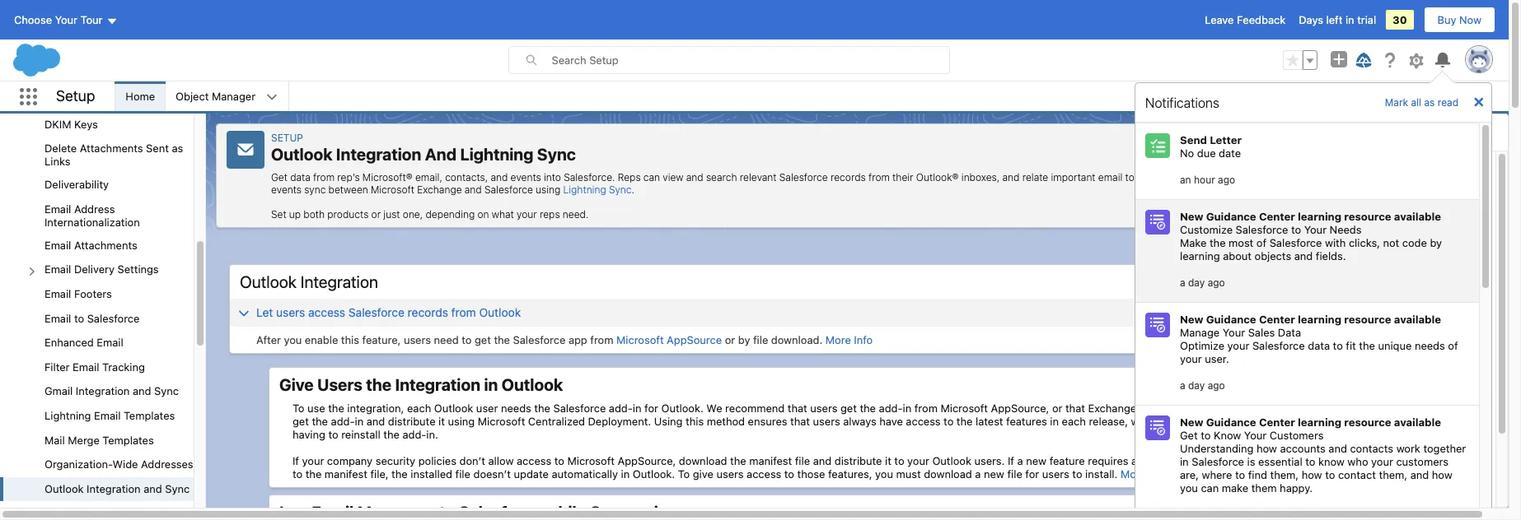 Task type: locate. For each thing, give the bounding box(es) containing it.
data inside new guidance center learning resource available manage your sales data optimize your salesforce data to fit the unique needs of your user.
[[1278, 326, 1302, 340]]

this left we
[[686, 415, 704, 429]]

1 horizontal spatial needs
[[1415, 340, 1446, 353]]

info
[[854, 334, 873, 347], [1149, 468, 1168, 481]]

get to know objects and fields
[[1250, 342, 1407, 373]]

2 vertical spatial know
[[1303, 458, 1331, 471]]

get to know data modeling list item
[[1250, 448, 1476, 482]]

the right the use in the left bottom of the page
[[328, 402, 344, 415]]

for
[[645, 402, 659, 415], [1026, 468, 1040, 481]]

resource
[[1345, 210, 1392, 223], [1345, 313, 1392, 326], [1345, 416, 1392, 429]]

customers
[[1270, 429, 1324, 443]]

relate
[[1023, 171, 1049, 184]]

day down optimize
[[1189, 380, 1205, 392]]

1 horizontal spatial data
[[1334, 458, 1357, 471]]

email footers link
[[45, 288, 112, 302]]

salesforce inside to use the integration, each outlook user needs the salesforce add-in for outlook. we recommend that users get the add-in from microsoft appsource, or that exchange admins get the add-in and distribute it using microsoft centralized deployment. using this method ensures that users always have access to the latest features in each release, without having to reinstall the add-in.
[[554, 402, 606, 415]]

customize up 'who'
[[1327, 425, 1380, 438]]

records down due
[[1189, 171, 1224, 184]]

distribute inside if your company security policies don't allow access to microsoft appsource, download the manifest file and distribute it to your outlook users. if a new feature requires a change to the manifest file, the installed file doesn't update automatically in outlook. to give users access to those features, you must download a new file for users to install.
[[835, 455, 882, 468]]

3 resource from the top
[[1345, 416, 1392, 429]]

attachments down keys
[[80, 142, 143, 155]]

microsoft up the just
[[371, 184, 415, 196]]

your inside customize salesforce to your needs
[[1399, 172, 1434, 191]]

0 vertical spatial info
[[854, 334, 873, 347]]

create
[[1269, 425, 1303, 438], [1269, 492, 1303, 505]]

from up "need"
[[451, 306, 476, 320]]

learning for to
[[1298, 210, 1342, 223]]

1 a day ago from the top
[[1180, 277, 1225, 289]]

email inside email address internationalization
[[45, 203, 71, 216]]

outlook down organization-
[[45, 483, 84, 496]]

(recommended)
[[1393, 402, 1475, 415]]

0 horizontal spatial needs
[[501, 402, 532, 415]]

1 vertical spatial new
[[1180, 313, 1204, 326]]

reinstall
[[341, 429, 381, 442]]

get manifest file
[[1392, 455, 1475, 468]]

0 horizontal spatial fields
[[1250, 359, 1288, 373]]

3 available from the top
[[1395, 416, 1442, 429]]

0 vertical spatial you
[[284, 334, 302, 347]]

add- right the always
[[879, 402, 903, 415]]

needs right unique
[[1415, 340, 1446, 353]]

integration inside outlook integration and sync link
[[87, 483, 141, 496]]

resource down microsoft appsource (recommended) link
[[1345, 416, 1392, 429]]

3 new from the top
[[1180, 416, 1204, 429]]

0 vertical spatial create
[[1269, 425, 1303, 438]]

integration,
[[347, 402, 404, 415]]

events left into
[[511, 171, 541, 184]]

and inside if your company security policies don't allow access to microsoft appsource, download the manifest file and distribute it to your outlook users. if a new feature requires a change to the manifest file, the installed file doesn't update automatically in outlook. to give users access to those features, you must download a new file for users to install.
[[813, 455, 832, 468]]

manifest down ensures
[[749, 455, 792, 468]]

1 vertical spatial lightning
[[563, 184, 606, 196]]

data inside new guidance center learning resource available manage your sales data optimize your salesforce data to fit the unique needs of your user.
[[1308, 340, 1330, 353]]

outlook
[[271, 145, 333, 164], [240, 273, 297, 292], [479, 306, 521, 320], [502, 376, 563, 395], [434, 402, 473, 415], [933, 455, 972, 468], [45, 483, 84, 496]]

fields inside list item
[[1383, 425, 1412, 438]]

salesforce inside let users access salesforce records from outlook button
[[349, 306, 405, 320]]

0 horizontal spatial for
[[645, 402, 659, 415]]

home
[[126, 90, 155, 103]]

0 vertical spatial needs
[[1415, 340, 1446, 353]]

1 vertical spatial this
[[686, 415, 704, 429]]

use
[[308, 402, 325, 415]]

guidance inside new guidance center learning resource available manage your sales data optimize your salesforce data to fit the unique needs of your user.
[[1207, 313, 1257, 326]]

fit
[[1346, 340, 1357, 353]]

1 vertical spatial or
[[725, 334, 735, 347]]

2 horizontal spatial of
[[1449, 340, 1459, 353]]

2 horizontal spatial or
[[1053, 402, 1063, 415]]

you right after
[[284, 334, 302, 347]]

more info link
[[826, 334, 873, 347], [1121, 468, 1168, 481]]

0 vertical spatial center
[[1259, 210, 1296, 223]]

in
[[1346, 13, 1355, 26], [484, 376, 498, 395], [633, 402, 642, 415], [903, 402, 912, 415], [355, 415, 364, 429], [1050, 415, 1059, 429], [1180, 456, 1189, 469], [621, 468, 630, 481]]

email inside 'link'
[[45, 263, 71, 277]]

how up create a custom field
[[1302, 469, 1323, 482]]

ensures
[[748, 415, 788, 429]]

2 vertical spatial resource
[[1345, 416, 1392, 429]]

create down essential
[[1269, 492, 1303, 505]]

1 available from the top
[[1395, 210, 1442, 223]]

1 vertical spatial more info link
[[1121, 468, 1168, 481]]

contacts inside the . reps' contacts and events sync between microsoft exchange and salesforce using
[[1394, 171, 1434, 184]]

1 vertical spatial more
[[1121, 468, 1147, 481]]

with inside make the most of salesforce with clicks, not code by learning about objects and fields.
[[1352, 223, 1373, 237]]

customize down date
[[1207, 172, 1290, 191]]

to left the use in the left bottom of the page
[[293, 402, 305, 415]]

customize inside new guidance center learning resource available customize salesforce to your needs make the most of salesforce with clicks, not code by learning about objects and fields.
[[1180, 223, 1233, 237]]

to inside get to know objects and fields
[[1275, 342, 1288, 357]]

integration inside gmail integration and sync link
[[76, 385, 130, 398]]

guidance for your
[[1207, 313, 1257, 326]]

tour
[[80, 13, 103, 26]]

0 horizontal spatial distribute
[[388, 415, 436, 429]]

0 horizontal spatial group
[[0, 40, 194, 521]]

fields. inside new guidance center learning resource available customize salesforce to your needs make the most of salesforce with clicks, not code by learning about objects and fields.
[[1316, 250, 1347, 263]]

appsource, inside to use the integration, each outlook user needs the salesforce add-in for outlook. we recommend that users get the add-in from microsoft appsource, or that exchange admins get the add-in and distribute it using microsoft centralized deployment. using this method ensures that users always have access to the latest features in each release, without having to reinstall the add-in.
[[991, 402, 1050, 415]]

status
[[1207, 255, 1470, 307]]

customize inside customize salesforce to your needs
[[1207, 172, 1290, 191]]

guidance inside new guidance center learning resource available customize salesforce to your needs make the most of salesforce with clicks, not code by learning about objects and fields.
[[1207, 210, 1257, 223]]

by inside make the most of salesforce with clicks, not code by learning about objects and fields.
[[1457, 223, 1469, 237]]

0 vertical spatial to
[[293, 402, 305, 415]]

1 vertical spatial guidance
[[1207, 313, 1257, 326]]

1 horizontal spatial for
[[1026, 468, 1040, 481]]

progress bar
[[1220, 348, 1240, 368]]

records left their
[[831, 171, 866, 184]]

let users access salesforce records from outlook
[[256, 306, 521, 320]]

1 horizontal spatial distribute
[[835, 455, 882, 468]]

2 vertical spatial ago
[[1208, 380, 1225, 392]]

0 vertical spatial resource
[[1345, 210, 1392, 223]]

1 vertical spatial needs
[[1207, 193, 1256, 212]]

each down give users the integration in outlook
[[407, 402, 431, 415]]

custom
[[1314, 492, 1353, 505]]

get for rep's
[[271, 171, 288, 184]]

using inside the . reps' contacts and events sync between microsoft exchange and salesforce using
[[536, 184, 561, 196]]

1 horizontal spatial each
[[1062, 415, 1086, 429]]

distribute down give users the integration in outlook
[[388, 415, 436, 429]]

integration for outlook integration
[[301, 273, 378, 292]]

2 horizontal spatial by
[[1457, 223, 1469, 237]]

admins
[[1140, 402, 1176, 415]]

make inside make the most of salesforce with clicks, not code by learning about objects and fields.
[[1207, 223, 1233, 237]]

group
[[0, 40, 194, 521], [1283, 50, 1318, 70]]

don't
[[460, 455, 485, 468]]

needs inside customize salesforce to your needs
[[1207, 193, 1256, 212]]

0 horizontal spatial code
[[1403, 237, 1428, 250]]

about
[[1250, 239, 1278, 253], [1223, 250, 1252, 263]]

using up 'reps'
[[536, 184, 561, 196]]

2 vertical spatial needs
[[1330, 223, 1362, 237]]

resource for the
[[1345, 313, 1392, 326]]

available inside new guidance center learning resource available customize salesforce to your needs make the most of salesforce with clicks, not code by learning about objects and fields.
[[1395, 210, 1442, 223]]

available for clicks,
[[1395, 210, 1442, 223]]

contacts inside "new guidance center learning resource available get to know your customers understanding how accounts and contacts work together in salesforce is essential to know who your customers are, where to find them, how to contact them, and how you can make them happy."
[[1351, 443, 1394, 456]]

new left feature
[[1026, 455, 1047, 468]]

by
[[1457, 223, 1469, 237], [1431, 237, 1443, 250], [738, 334, 750, 347]]

1 horizontal spatial lightning
[[460, 145, 534, 164]]

in right the always
[[903, 402, 912, 415]]

your left tour
[[55, 13, 78, 26]]

modeling
[[1360, 458, 1406, 471]]

appsource up we
[[667, 334, 722, 347]]

2 horizontal spatial lightning
[[563, 184, 606, 196]]

it left must
[[885, 455, 892, 468]]

if right the users.
[[1008, 455, 1015, 468]]

data
[[1278, 326, 1302, 340], [1334, 458, 1357, 471]]

1 center from the top
[[1259, 210, 1296, 223]]

learning up get to know objects and fields
[[1298, 313, 1342, 326]]

with
[[1352, 223, 1373, 237], [1325, 237, 1346, 250]]

0 horizontal spatial if
[[293, 455, 299, 468]]

integration for gmail integration and sync
[[76, 385, 130, 398]]

ago
[[1218, 174, 1236, 186], [1208, 277, 1225, 289], [1208, 380, 1225, 392]]

your right 'who'
[[1372, 456, 1394, 469]]

in left using
[[633, 402, 642, 415]]

in right automatically
[[621, 468, 630, 481]]

give
[[693, 468, 714, 481]]

automatically
[[552, 468, 618, 481]]

1 day from the top
[[1189, 277, 1205, 289]]

fields up work
[[1383, 425, 1412, 438]]

after
[[256, 334, 281, 347]]

a up manage
[[1180, 277, 1186, 289]]

as
[[1425, 96, 1435, 109], [172, 142, 183, 155]]

to inside customize salesforce to your needs
[[1379, 172, 1395, 191]]

1 horizontal spatial most
[[1256, 223, 1280, 237]]

progress bar progress bar
[[1207, 281, 1470, 288]]

2 vertical spatial guidance
[[1207, 416, 1257, 429]]

new down latest
[[984, 468, 1005, 481]]

in right left
[[1346, 13, 1355, 26]]

for inside to use the integration, each outlook user needs the salesforce add-in for outlook. we recommend that users get the add-in from microsoft appsource, or that exchange admins get the add-in and distribute it using microsoft centralized deployment. using this method ensures that users always have access to the latest features in each release, without having to reinstall the add-in.
[[645, 402, 659, 415]]

of inside new guidance center learning resource available manage your sales data optimize your salesforce data to fit the unique needs of your user.
[[1449, 340, 1459, 353]]

salesforce
[[1280, 125, 1343, 140], [780, 171, 828, 184], [1138, 171, 1186, 184], [1293, 172, 1376, 191], [485, 184, 533, 196], [1236, 223, 1289, 237], [1296, 223, 1349, 237], [1270, 237, 1323, 250], [349, 306, 405, 320], [87, 312, 140, 325], [513, 334, 566, 347], [1253, 340, 1305, 353], [554, 402, 606, 415], [1192, 456, 1245, 469]]

center inside new guidance center learning resource available manage your sales data optimize your salesforce data to fit the unique needs of your user.
[[1259, 313, 1296, 326]]

your inside "new guidance center learning resource available get to know your customers understanding how accounts and contacts work together in salesforce is essential to know who your customers are, where to find them, how to contact them, and how you can make them happy."
[[1245, 429, 1267, 443]]

and inside new guidance center learning resource available customize salesforce to your needs make the most of salesforce with clicks, not code by learning about objects and fields.
[[1295, 250, 1313, 263]]

0 vertical spatial it
[[439, 415, 445, 429]]

2 vertical spatial new
[[1180, 416, 1204, 429]]

1 vertical spatial outlook.
[[633, 468, 675, 481]]

1 vertical spatial center
[[1259, 313, 1296, 326]]

to use the integration, each outlook user needs the salesforce add-in for outlook. we recommend that users get the add-in from microsoft appsource, or that exchange admins get the add-in and distribute it using microsoft centralized deployment. using this method ensures that users always have access to the latest features in each release, without having to reinstall the add-in.
[[293, 402, 1176, 442]]

2 vertical spatial center
[[1259, 416, 1296, 429]]

1 vertical spatial can
[[1201, 482, 1219, 495]]

download
[[679, 455, 727, 468], [924, 468, 972, 481]]

customize salesforce to your needs up reps'
[[1213, 125, 1431, 140]]

object manager
[[176, 90, 256, 103]]

1 create from the top
[[1269, 425, 1303, 438]]

to inside new guidance center learning resource available manage your sales data optimize your salesforce data to fit the unique needs of your user.
[[1333, 340, 1343, 353]]

3 center from the top
[[1259, 416, 1296, 429]]

center inside new guidance center learning resource available customize salesforce to your needs make the most of salesforce with clicks, not code by learning about objects and fields.
[[1259, 210, 1296, 223]]

0 horizontal spatial or
[[371, 209, 381, 221]]

1 resource from the top
[[1345, 210, 1392, 223]]

resource down reps'
[[1345, 210, 1392, 223]]

send for send letter no due date
[[1180, 134, 1208, 147]]

access left those
[[747, 468, 782, 481]]

or right microsoft appsource link
[[725, 334, 735, 347]]

install.
[[1086, 468, 1118, 481]]

send inside send through external email services
[[45, 507, 70, 520]]

email left footers
[[45, 288, 71, 301]]

the inside make the most of salesforce with clicks, not code by learning about objects and fields.
[[1236, 223, 1253, 237]]

delete attachments sent as links
[[45, 142, 183, 168]]

create a custom field
[[1269, 492, 1380, 505]]

lightning email templates link
[[45, 410, 175, 424]]

0 horizontal spatial by
[[738, 334, 750, 347]]

contacts right reps'
[[1394, 171, 1434, 184]]

3 guidance from the top
[[1207, 416, 1257, 429]]

salesforce inside make the most of salesforce with clicks, not code by learning about objects and fields.
[[1296, 223, 1349, 237]]

outlook integration and sync tree item
[[0, 478, 194, 502]]

know left fit
[[1292, 342, 1327, 357]]

events up set
[[271, 184, 302, 196]]

integration down organization-wide addresses link
[[87, 483, 141, 496]]

get inside get to know objects and fields
[[1250, 342, 1272, 357]]

2 them, from the left
[[1379, 469, 1408, 482]]

object manager link
[[166, 82, 266, 111]]

attachments for email
[[74, 239, 137, 252]]

field
[[1356, 492, 1380, 505]]

using down date
[[1227, 171, 1252, 184]]

microsoft
[[371, 184, 415, 196], [617, 334, 664, 347], [941, 402, 988, 415], [1284, 402, 1331, 415], [478, 415, 525, 429], [568, 455, 615, 468]]

if down having
[[293, 455, 299, 468]]

up
[[289, 209, 301, 221]]

1 vertical spatial know
[[1214, 429, 1242, 443]]

know for get to know data modeling
[[1303, 458, 1331, 471]]

make down an
[[1180, 237, 1207, 250]]

ago up manage
[[1208, 277, 1225, 289]]

center for sales
[[1259, 313, 1296, 326]]

attachments inside delete attachments sent as links
[[80, 142, 143, 155]]

new inside new guidance center learning resource available customize salesforce to your needs make the most of salesforce with clicks, not code by learning about objects and fields.
[[1180, 210, 1204, 223]]

templates for lightning email templates
[[124, 410, 175, 423]]

give users the integration in outlook
[[279, 376, 563, 395]]

you left where
[[1180, 482, 1198, 495]]

0 horizontal spatial lightning
[[45, 410, 91, 423]]

email attachments
[[45, 239, 137, 252]]

0 horizontal spatial more
[[826, 334, 851, 347]]

setup outlook integration and lightning sync
[[271, 132, 576, 164]]

get for objects
[[1250, 342, 1272, 357]]

2 guidance from the top
[[1207, 313, 1257, 326]]

users.
[[975, 455, 1005, 468]]

an hour ago
[[1180, 174, 1236, 186]]

trial
[[1358, 13, 1377, 26]]

need.
[[563, 209, 589, 221]]

from inside to use the integration, each outlook user needs the salesforce add-in for outlook. we recommend that users get the add-in from microsoft appsource, or that exchange admins get the add-in and distribute it using microsoft centralized deployment. using this method ensures that users always have access to the latest features in each release, without having to reinstall the add-in.
[[915, 402, 938, 415]]

a right the users.
[[1018, 455, 1024, 468]]

2 a day ago from the top
[[1180, 380, 1225, 392]]

learning inside new guidance center learning resource available manage your sales data optimize your salesforce data to fit the unique needs of your user.
[[1298, 313, 1342, 326]]

the down an hour ago on the top of page
[[1210, 237, 1226, 250]]

0 horizontal spatial send
[[45, 507, 70, 520]]

1 if from the left
[[293, 455, 299, 468]]

microsoft down deployment.
[[568, 455, 615, 468]]

available for together
[[1395, 416, 1442, 429]]

know inside "new guidance center learning resource available get to know your customers understanding how accounts and contacts work together in salesforce is essential to know who your customers are, where to find them, how to contact them, and how you can make them happy."
[[1214, 429, 1242, 443]]

1 vertical spatial distribute
[[835, 455, 882, 468]]

notifications
[[1146, 95, 1220, 110]]

1 vertical spatial appsource,
[[618, 455, 676, 468]]

more
[[826, 334, 851, 347], [1121, 468, 1147, 481]]

get right "need"
[[475, 334, 491, 347]]

contact
[[1339, 469, 1377, 482]]

access
[[308, 306, 345, 320], [906, 415, 941, 429], [517, 455, 552, 468], [747, 468, 782, 481]]

0 horizontal spatial data
[[1278, 326, 1302, 340]]

needs right user on the bottom left of the page
[[501, 402, 532, 415]]

users
[[317, 376, 363, 395]]

records up "need"
[[408, 306, 448, 320]]

or right 'features'
[[1053, 402, 1063, 415]]

0 horizontal spatial as
[[172, 142, 183, 155]]

your right reps'
[[1399, 172, 1434, 191]]

guidance for salesforce
[[1207, 210, 1257, 223]]

fields
[[1250, 359, 1288, 373], [1383, 425, 1412, 438]]

0 horizontal spatial needs
[[1207, 193, 1256, 212]]

learning up the progress bar progress bar
[[1298, 210, 1342, 223]]

integration up microsoft®
[[336, 145, 422, 164]]

0 vertical spatial distribute
[[388, 415, 436, 429]]

needs down an hour ago on the top of page
[[1207, 193, 1256, 212]]

the left company
[[306, 468, 322, 481]]

0 vertical spatial day
[[1189, 277, 1205, 289]]

lightning up the need. at the left top
[[563, 184, 606, 196]]

1 horizontal spatial you
[[876, 468, 894, 481]]

send left through
[[45, 507, 70, 520]]

email inside send through external email services
[[158, 507, 185, 520]]

available inside "new guidance center learning resource available get to know your customers understanding how accounts and contacts work together in salesforce is essential to know who your customers are, where to find them, how to contact them, and how you can make them happy."
[[1395, 416, 1442, 429]]

email down deliverability link
[[45, 203, 71, 216]]

0 vertical spatial outlook.
[[661, 402, 704, 415]]

new up optimize
[[1180, 313, 1204, 326]]

get left have
[[841, 402, 857, 415]]

2 if from the left
[[1008, 455, 1015, 468]]

1 new from the top
[[1180, 210, 1204, 223]]

setup
[[56, 87, 95, 104], [271, 132, 303, 144]]

get
[[271, 171, 288, 184], [1250, 342, 1272, 357], [1180, 429, 1198, 443], [1392, 455, 1409, 468], [1269, 458, 1287, 471]]

templates down gmail integration and sync link
[[124, 410, 175, 423]]

2 vertical spatial lightning
[[45, 410, 91, 423]]

the inside new guidance center learning resource available manage your sales data optimize your salesforce data to fit the unique needs of your user.
[[1360, 340, 1376, 353]]

setup inside setup outlook integration and lightning sync
[[271, 132, 303, 144]]

the down users
[[312, 415, 328, 429]]

center inside "new guidance center learning resource available get to know your customers understanding how accounts and contacts work together in salesforce is essential to know who your customers are, where to find them, how to contact them, and how you can make them happy."
[[1259, 416, 1296, 429]]

how down manifest at the bottom right
[[1432, 469, 1453, 482]]

1 vertical spatial for
[[1026, 468, 1040, 481]]

access inside to use the integration, each outlook user needs the salesforce add-in for outlook. we recommend that users get the add-in from microsoft appsource, or that exchange admins get the add-in and distribute it using microsoft centralized deployment. using this method ensures that users always have access to the latest features in each release, without having to reinstall the add-in.
[[906, 415, 941, 429]]

1 horizontal spatial more
[[1121, 468, 1147, 481]]

an
[[1180, 174, 1192, 186]]

0 vertical spatial fields
[[1250, 359, 1288, 373]]

1 vertical spatial attachments
[[74, 239, 137, 252]]

salesforce.
[[564, 171, 615, 184]]

create for create and customize fields
[[1269, 425, 1303, 438]]

outlook down setup "link" in the left top of the page
[[271, 145, 333, 164]]

events
[[511, 171, 541, 184], [271, 184, 302, 196]]

0 vertical spatial exchange
[[417, 184, 462, 196]]

integration inside setup outlook integration and lightning sync
[[336, 145, 422, 164]]

0 vertical spatial a day ago
[[1180, 277, 1225, 289]]

you inside "new guidance center learning resource available get to know your customers understanding how accounts and contacts work together in salesforce is essential to know who your customers are, where to find them, how to contact them, and how you can make them happy."
[[1180, 482, 1198, 495]]

2 day from the top
[[1189, 380, 1205, 392]]

1 guidance from the top
[[1207, 210, 1257, 223]]

2 center from the top
[[1259, 313, 1296, 326]]

ago for manage
[[1208, 380, 1225, 392]]

of inside make the most of salesforce with clicks, not code by learning about objects and fields.
[[1283, 223, 1293, 237]]

needs up the progress bar progress bar
[[1330, 223, 1362, 237]]

1 vertical spatial ago
[[1208, 277, 1225, 289]]

1 horizontal spatial exchange
[[1088, 402, 1137, 415]]

setup link
[[271, 132, 303, 144]]

list item
[[1250, 381, 1476, 415]]

0 horizontal spatial them,
[[1271, 469, 1299, 482]]

your up the progress bar progress bar
[[1305, 223, 1327, 237]]

new inside new guidance center learning resource available manage your sales data optimize your salesforce data to fit the unique needs of your user.
[[1180, 313, 1204, 326]]

you left must
[[876, 468, 894, 481]]

learning for sales
[[1298, 313, 1342, 326]]

file right the users.
[[1008, 468, 1023, 481]]

guidance down an hour ago on the top of page
[[1207, 210, 1257, 223]]

buy
[[1438, 13, 1457, 26]]

update
[[514, 468, 549, 481]]

mail merge templates
[[45, 434, 154, 447]]

1 vertical spatial exchange
[[1088, 402, 1137, 415]]

them,
[[1271, 469, 1299, 482], [1379, 469, 1408, 482]]

home link
[[116, 82, 165, 111]]

from right have
[[915, 402, 938, 415]]

2 available from the top
[[1395, 313, 1442, 326]]

resource inside "new guidance center learning resource available get to know your customers understanding how accounts and contacts work together in salesforce is essential to know who your customers are, where to find them, how to contact them, and how you can make them happy."
[[1345, 416, 1392, 429]]

code inside new guidance center learning resource available customize salesforce to your needs make the most of salesforce with clicks, not code by learning about objects and fields.
[[1403, 237, 1428, 250]]

lightning inside group
[[45, 410, 91, 423]]

0 horizontal spatial records
[[408, 306, 448, 320]]

all
[[1412, 96, 1422, 109]]

more right "install."
[[1121, 468, 1147, 481]]

as right all
[[1425, 96, 1435, 109]]

needs inside new guidance center learning resource available customize salesforce to your needs make the most of salesforce with clicks, not code by learning about objects and fields.
[[1330, 223, 1362, 237]]

1 vertical spatial resource
[[1345, 313, 1392, 326]]

0 horizontal spatial setup
[[56, 87, 95, 104]]

center for to
[[1259, 210, 1296, 223]]

1 horizontal spatial info
[[1149, 468, 1168, 481]]

learning down an hour ago on the top of page
[[1207, 239, 1247, 253]]

and inside list item
[[1306, 425, 1324, 438]]

0 vertical spatial send
[[1180, 134, 1208, 147]]

2 resource from the top
[[1345, 313, 1392, 326]]

0 horizontal spatial more info link
[[826, 334, 873, 347]]

to
[[293, 402, 305, 415], [678, 468, 690, 481]]

2 horizontal spatial you
[[1180, 482, 1198, 495]]

gmail integration and sync link
[[45, 385, 179, 400]]

you inside if your company security policies don't allow access to microsoft appsource, download the manifest file and distribute it to your outlook users. if a new feature requires a change to the manifest file, the installed file doesn't update automatically in outlook. to give users access to those features, you must download a new file for users to install.
[[876, 468, 894, 481]]

resource inside new guidance center learning resource available manage your sales data optimize your salesforce data to fit the unique needs of your user.
[[1345, 313, 1392, 326]]

the inside new guidance center learning resource available customize salesforce to your needs make the most of salesforce with clicks, not code by learning about objects and fields.
[[1210, 237, 1226, 250]]

microsoft appsource link
[[617, 334, 722, 347]]

mail merge templates link
[[45, 434, 154, 448]]

1 vertical spatial a day ago
[[1180, 380, 1225, 392]]

1 vertical spatial available
[[1395, 313, 1442, 326]]

addresses
[[141, 458, 193, 472]]

enhanced
[[45, 336, 94, 350]]

1 vertical spatial appsource
[[1334, 402, 1390, 415]]

send for send through external email services
[[45, 507, 70, 520]]

1 vertical spatial contacts
[[1351, 443, 1394, 456]]

1 vertical spatial send
[[45, 507, 70, 520]]

0 vertical spatial for
[[645, 402, 659, 415]]

new
[[1180, 210, 1204, 223], [1180, 313, 1204, 326], [1180, 416, 1204, 429]]

2 create from the top
[[1269, 492, 1303, 505]]

a day ago for learning
[[1180, 277, 1225, 289]]

0 vertical spatial templates
[[124, 410, 175, 423]]

it right in.
[[439, 415, 445, 429]]

the right fit
[[1360, 340, 1376, 353]]

center for know
[[1259, 416, 1296, 429]]

with up the progress bar progress bar
[[1325, 237, 1346, 250]]

0 vertical spatial can
[[644, 171, 660, 184]]

your right optimize
[[1228, 340, 1250, 353]]

inboxes,
[[962, 171, 1000, 184]]

2 new from the top
[[1180, 313, 1204, 326]]

needs
[[1415, 340, 1446, 353], [501, 402, 532, 415]]

0 horizontal spatial exchange
[[417, 184, 462, 196]]

download down 'method'
[[679, 455, 727, 468]]

1 vertical spatial templates
[[103, 434, 154, 447]]

1 horizontal spatial fields
[[1383, 425, 1412, 438]]

it
[[439, 415, 445, 429], [885, 455, 892, 468]]

0 vertical spatial contacts
[[1394, 171, 1434, 184]]

1 horizontal spatial this
[[686, 415, 704, 429]]

you
[[284, 334, 302, 347], [876, 468, 894, 481], [1180, 482, 1198, 495]]

attachments for delete
[[80, 142, 143, 155]]

from
[[313, 171, 335, 184], [869, 171, 890, 184], [451, 306, 476, 320], [590, 334, 614, 347], [915, 402, 938, 415]]

0 horizontal spatial to
[[293, 402, 305, 415]]

outlook. left give
[[633, 468, 675, 481]]

between
[[329, 184, 368, 196]]

salesforce inside new guidance center learning resource available manage your sales data optimize your salesforce data to fit the unique needs of your user.
[[1253, 340, 1305, 353]]



Task type: describe. For each thing, give the bounding box(es) containing it.
your inside dropdown button
[[55, 13, 78, 26]]

ago for customize
[[1208, 277, 1225, 289]]

email delivery settings
[[45, 263, 159, 277]]

from left rep's
[[313, 171, 335, 184]]

day for user.
[[1189, 380, 1205, 392]]

integration down "need"
[[395, 376, 481, 395]]

your inside "new guidance center learning resource available get to know your customers understanding how accounts and contacts work together in salesforce is essential to know who your customers are, where to find them, how to contact them, and how you can make them happy."
[[1372, 456, 1394, 469]]

for inside if your company security policies don't allow access to microsoft appsource, download the manifest file and distribute it to your outlook users. if a new feature requires a change to the manifest file, the installed file doesn't update automatically in outlook. to give users access to those features, you must download a new file for users to install.
[[1026, 468, 1040, 481]]

fields. inside make the most of salesforce with clicks, not code by learning about objects and fields.
[[1343, 239, 1373, 253]]

about inside make the most of salesforce with clicks, not code by learning about objects and fields.
[[1250, 239, 1278, 253]]

setup for setup
[[56, 87, 95, 104]]

email to salesforce link
[[45, 312, 140, 327]]

by inside new guidance center learning resource available customize salesforce to your needs make the most of salesforce with clicks, not code by learning about objects and fields.
[[1431, 237, 1443, 250]]

0 vertical spatial data
[[290, 171, 311, 184]]

the left latest
[[957, 415, 973, 429]]

outlook integration and sync
[[45, 483, 190, 496]]

user.
[[1205, 353, 1230, 366]]

the right user on the bottom left of the page
[[534, 402, 551, 415]]

and inside to use the integration, each outlook user needs the salesforce add-in for outlook. we recommend that users get the add-in from microsoft appsource, or that exchange admins get the add-in and distribute it using microsoft centralized deployment. using this method ensures that users always have access to the latest features in each release, without having to reinstall the add-in.
[[367, 415, 385, 429]]

learning for know
[[1298, 416, 1342, 429]]

file,
[[370, 468, 389, 481]]

0 horizontal spatial download
[[679, 455, 727, 468]]

outlook inside if your company security policies don't allow access to microsoft appsource, download the manifest file and distribute it to your outlook users. if a new feature requires a change to the manifest file, the installed file doesn't update automatically in outlook. to give users access to those features, you must download a new file for users to install.
[[933, 455, 972, 468]]

your down mark
[[1362, 125, 1389, 140]]

in up company
[[355, 415, 364, 429]]

day for learning
[[1189, 277, 1205, 289]]

outlook up centralized
[[502, 376, 563, 395]]

1 horizontal spatial download
[[924, 468, 972, 481]]

customers
[[1397, 456, 1449, 469]]

1 horizontal spatial or
[[725, 334, 735, 347]]

2 horizontal spatial needs
[[1392, 125, 1431, 140]]

records inside button
[[408, 306, 448, 320]]

0 vertical spatial as
[[1425, 96, 1435, 109]]

can inside "new guidance center learning resource available get to know your customers understanding how accounts and contacts work together in salesforce is essential to know who your customers are, where to find them, how to contact them, and how you can make them happy."
[[1201, 482, 1219, 495]]

in up user on the bottom left of the page
[[484, 376, 498, 395]]

make the most of salesforce with clicks, not code by learning about objects and fields.
[[1207, 223, 1469, 253]]

1 horizontal spatial get
[[475, 334, 491, 347]]

a down optimize
[[1180, 380, 1186, 392]]

those
[[798, 468, 826, 481]]

lightning for lightning sync .
[[563, 184, 606, 196]]

mark
[[1386, 96, 1409, 109]]

data inside get to know data modeling list item
[[1334, 458, 1357, 471]]

users inside button
[[276, 306, 305, 320]]

get data from rep's microsoft® email, contacts, and events into salesforce. reps can view and search relevant salesforce records from their outlook® inboxes, and relate important email to salesforce records using the
[[271, 171, 1272, 184]]

your inside new guidance center learning resource available customize salesforce to your needs make the most of salesforce with clicks, not code by learning about objects and fields.
[[1305, 223, 1327, 237]]

from right app
[[590, 334, 614, 347]]

2 horizontal spatial how
[[1432, 469, 1453, 482]]

customize up date
[[1213, 125, 1277, 140]]

always
[[843, 415, 877, 429]]

in.
[[426, 429, 438, 442]]

allow
[[488, 455, 514, 468]]

and
[[425, 145, 457, 164]]

set
[[271, 209, 287, 221]]

1 horizontal spatial records
[[831, 171, 866, 184]]

filter email tracking link
[[45, 361, 145, 375]]

learning down hour
[[1180, 250, 1221, 263]]

enable
[[305, 334, 338, 347]]

choose
[[14, 13, 52, 26]]

email up tracking
[[97, 336, 123, 350]]

in right 'features'
[[1050, 415, 1059, 429]]

resource for work
[[1345, 416, 1392, 429]]

microsoft®
[[363, 171, 413, 184]]

30
[[1393, 13, 1408, 26]]

in inside "new guidance center learning resource available get to know your customers understanding how accounts and contacts work together in salesforce is essential to know who your customers are, where to find them, how to contact them, and how you can make them happy."
[[1180, 456, 1189, 469]]

add- right the use in the left bottom of the page
[[331, 415, 355, 429]]

salesforce inside the . reps' contacts and events sync between microsoft exchange and salesforce using
[[485, 184, 533, 196]]

deliverability link
[[45, 178, 109, 193]]

file left doesn't
[[456, 468, 471, 481]]

a down latest
[[975, 468, 981, 481]]

what
[[492, 209, 514, 221]]

latest
[[976, 415, 1004, 429]]

reps
[[618, 171, 641, 184]]

email down the internationalization
[[45, 239, 71, 252]]

hour
[[1194, 174, 1216, 186]]

using inside to use the integration, each outlook user needs the salesforce add-in for outlook. we recommend that users get the add-in from microsoft appsource, or that exchange admins get the add-in and distribute it using microsoft centralized deployment. using this method ensures that users always have access to the latest features in each release, without having to reinstall the add-in.
[[448, 415, 475, 429]]

0 vertical spatial more
[[826, 334, 851, 347]]

1 vertical spatial customize salesforce to your needs
[[1207, 172, 1434, 212]]

1 horizontal spatial manifest
[[749, 455, 792, 468]]

add- up security on the bottom left of page
[[403, 429, 426, 442]]

from inside button
[[451, 306, 476, 320]]

new guidance center learning resource available get to know your customers understanding how accounts and contacts work together in salesforce is essential to know who your customers are, where to find them, how to contact them, and how you can make them happy.
[[1180, 416, 1467, 495]]

give
[[279, 376, 314, 395]]

templates for mail merge templates
[[103, 434, 154, 447]]

a day ago for user.
[[1180, 380, 1225, 392]]

lightning sync .
[[563, 184, 635, 196]]

accounts
[[1280, 443, 1326, 456]]

outlook. inside if your company security policies don't allow access to microsoft appsource, download the manifest file and distribute it to your outlook users. if a new feature requires a change to the manifest file, the installed file doesn't update automatically in outlook. to give users access to those features, you must download a new file for users to install.
[[633, 468, 675, 481]]

email address internationalization link
[[45, 203, 194, 229]]

centralized
[[528, 415, 585, 429]]

to inside to use the integration, each outlook user needs the salesforce add-in for outlook. we recommend that users get the add-in from microsoft appsource, or that exchange admins get the add-in and distribute it using microsoft centralized deployment. using this method ensures that users always have access to the latest features in each release, without having to reinstall the add-in.
[[293, 402, 305, 415]]

fields inside get to know objects and fields
[[1250, 359, 1288, 373]]

1 horizontal spatial group
[[1283, 50, 1318, 70]]

exchange inside to use the integration, each outlook user needs the salesforce add-in for outlook. we recommend that users get the add-in from microsoft appsource, or that exchange admins get the add-in and distribute it using microsoft centralized deployment. using this method ensures that users always have access to the latest features in each release, without having to reinstall the add-in.
[[1088, 402, 1137, 415]]

optimize
[[1180, 340, 1225, 353]]

lightning inside setup outlook integration and lightning sync
[[460, 145, 534, 164]]

view
[[663, 171, 684, 184]]

0 horizontal spatial manifest
[[325, 468, 368, 481]]

manifest
[[1412, 455, 1455, 468]]

0 vertical spatial appsource
[[667, 334, 722, 347]]

lightning for lightning email templates
[[45, 410, 91, 423]]

change
[[1141, 455, 1177, 468]]

your left the user.
[[1180, 353, 1202, 366]]

email down gmail integration and sync link
[[94, 410, 121, 423]]

0 horizontal spatial you
[[284, 334, 302, 347]]

feature
[[1050, 455, 1085, 468]]

objects
[[1330, 342, 1380, 357]]

more info
[[1121, 468, 1168, 481]]

to inside new guidance center learning resource available customize salesforce to your needs make the most of salesforce with clicks, not code by learning about objects and fields.
[[1292, 223, 1302, 237]]

needs inside to use the integration, each outlook user needs the salesforce add-in for outlook. we recommend that users get the add-in from microsoft appsource, or that exchange admins get the add-in and distribute it using microsoft centralized deployment. using this method ensures that users always have access to the latest features in each release, without having to reinstall the add-in.
[[501, 402, 532, 415]]

services
[[45, 520, 87, 521]]

file left download. at the bottom of page
[[753, 334, 769, 347]]

clicks, inside new guidance center learning resource available customize salesforce to your needs make the most of salesforce with clicks, not code by learning about objects and fields.
[[1349, 237, 1381, 250]]

to inside if your company security policies don't allow access to microsoft appsource, download the manifest file and distribute it to your outlook users. if a new feature requires a change to the manifest file, the installed file doesn't update automatically in outlook. to give users access to those features, you must download a new file for users to install.
[[678, 468, 690, 481]]

manager
[[212, 90, 256, 103]]

0 horizontal spatial can
[[644, 171, 660, 184]]

1 horizontal spatial how
[[1302, 469, 1323, 482]]

the left have
[[860, 402, 876, 415]]

. inside the . reps' contacts and events sync between microsoft exchange and salesforce using
[[1360, 171, 1363, 184]]

email delivery settings link
[[45, 263, 159, 278]]

guidance for to
[[1207, 416, 1257, 429]]

email
[[1099, 171, 1123, 184]]

a inside "create a custom field" list item
[[1306, 492, 1311, 505]]

where
[[1202, 469, 1233, 482]]

and inside make the most of salesforce with clicks, not code by learning about objects and fields.
[[1321, 239, 1340, 253]]

access right allow
[[517, 455, 552, 468]]

address
[[74, 203, 115, 216]]

buy now button
[[1424, 7, 1496, 33]]

one,
[[403, 209, 423, 221]]

email up the enhanced
[[45, 312, 71, 325]]

clicks, inside make the most of salesforce with clicks, not code by learning about objects and fields.
[[1376, 223, 1407, 237]]

to inside list item
[[1290, 458, 1300, 471]]

leave feedback
[[1205, 13, 1286, 26]]

search
[[706, 171, 737, 184]]

wide
[[113, 458, 138, 472]]

0 vertical spatial or
[[371, 209, 381, 221]]

into
[[544, 171, 561, 184]]

just
[[384, 209, 400, 221]]

date
[[1219, 147, 1241, 160]]

microsoft right app
[[617, 334, 664, 347]]

not inside new guidance center learning resource available customize salesforce to your needs make the most of salesforce with clicks, not code by learning about objects and fields.
[[1384, 237, 1400, 250]]

0 horizontal spatial .
[[632, 184, 635, 196]]

objects inside make the most of salesforce with clicks, not code by learning about objects and fields.
[[1281, 239, 1318, 253]]

0 vertical spatial customize salesforce to your needs
[[1213, 125, 1431, 140]]

or inside to use the integration, each outlook user needs the salesforce add-in for outlook. we recommend that users get the add-in from microsoft appsource, or that exchange admins get the add-in and distribute it using microsoft centralized deployment. using this method ensures that users always have access to the latest features in each release, without having to reinstall the add-in.
[[1053, 402, 1063, 415]]

microsoft inside the . reps' contacts and events sync between microsoft exchange and salesforce using
[[371, 184, 415, 196]]

essential
[[1259, 456, 1303, 469]]

1 horizontal spatial new
[[1026, 455, 1047, 468]]

outlook inside tree item
[[45, 483, 84, 496]]

new inside "new guidance center learning resource available get to know your customers understanding how accounts and contacts work together in salesforce is essential to know who your customers are, where to find them, how to contact them, and how you can make them happy."
[[1180, 416, 1204, 429]]

email down enhanced email link
[[73, 361, 99, 374]]

get manifest file link
[[1392, 455, 1475, 468]]

sync inside tree item
[[165, 483, 190, 496]]

your right features,
[[908, 455, 930, 468]]

create and customize fields list item
[[1250, 415, 1476, 448]]

setup for setup outlook integration and lightning sync
[[271, 132, 303, 144]]

0 horizontal spatial get
[[293, 415, 309, 429]]

mark all as read
[[1386, 96, 1459, 109]]

microsoft up allow
[[478, 415, 525, 429]]

outlook integration and sync link
[[45, 483, 190, 497]]

the up security on the bottom left of page
[[384, 429, 400, 442]]

group containing dkim keys
[[0, 40, 194, 521]]

the right "need"
[[494, 334, 510, 347]]

having
[[293, 429, 326, 442]]

outlook up the let
[[240, 273, 297, 292]]

new guidance center learning resource available manage your sales data optimize your salesforce data to fit the unique needs of your user.
[[1180, 313, 1459, 366]]

your inside new guidance center learning resource available manage your sales data optimize your salesforce data to fit the unique needs of your user.
[[1223, 326, 1246, 340]]

file
[[1458, 455, 1475, 468]]

most inside new guidance center learning resource available customize salesforce to your needs make the most of salesforce with clicks, not code by learning about objects and fields.
[[1229, 237, 1254, 250]]

happy.
[[1280, 482, 1313, 495]]

user
[[476, 402, 498, 415]]

exchange inside the . reps' contacts and events sync between microsoft exchange and salesforce using
[[417, 184, 462, 196]]

microsoft up the customers
[[1284, 402, 1331, 415]]

settings
[[118, 263, 159, 277]]

choose your tour button
[[13, 7, 118, 33]]

outlook. inside to use the integration, each outlook user needs the salesforce add-in for outlook. we recommend that users get the add-in from microsoft appsource, or that exchange admins get the add-in and distribute it using microsoft centralized deployment. using this method ensures that users always have access to the latest features in each release, without having to reinstall the add-in.
[[661, 402, 704, 415]]

outlook inside setup outlook integration and lightning sync
[[271, 145, 333, 164]]

salesforce inside email to salesforce link
[[87, 312, 140, 325]]

the right an hour ago on the top of page
[[1254, 171, 1269, 184]]

integration for outlook integration and sync
[[87, 483, 141, 496]]

requires
[[1088, 455, 1129, 468]]

policies
[[419, 455, 457, 468]]

events inside the . reps' contacts and events sync between microsoft exchange and salesforce using
[[271, 184, 302, 196]]

deployment.
[[588, 415, 651, 429]]

no
[[1180, 147, 1195, 160]]

relevant
[[740, 171, 777, 184]]

days left in trial
[[1299, 13, 1377, 26]]

microsoft inside if your company security policies don't allow access to microsoft appsource, download the manifest file and distribute it to your outlook users. if a new feature requires a change to the manifest file, the installed file doesn't update automatically in outlook. to give users access to those features, you must download a new file for users to install.
[[568, 455, 615, 468]]

about inside new guidance center learning resource available customize salesforce to your needs make the most of salesforce with clicks, not code by learning about objects and fields.
[[1223, 250, 1252, 263]]

get for data
[[1269, 458, 1287, 471]]

important
[[1051, 171, 1096, 184]]

filter email tracking
[[45, 361, 145, 374]]

sync inside setup outlook integration and lightning sync
[[537, 145, 576, 164]]

days
[[1299, 13, 1324, 26]]

1 vertical spatial info
[[1149, 468, 1168, 481]]

create for create a custom field
[[1269, 492, 1303, 505]]

code inside make the most of salesforce with clicks, not code by learning about objects and fields.
[[1429, 223, 1454, 237]]

who
[[1348, 456, 1369, 469]]

× button
[[1467, 90, 1492, 115]]

must
[[896, 468, 921, 481]]

from left their
[[869, 171, 890, 184]]

and inside get to know objects and fields
[[1383, 342, 1407, 357]]

add- left using
[[609, 402, 633, 415]]

outlook inside to use the integration, each outlook user needs the salesforce add-in for outlook. we recommend that users get the add-in from microsoft appsource, or that exchange admins get the add-in and distribute it using microsoft centralized deployment. using this method ensures that users always have access to the latest features in each release, without having to reinstall the add-in.
[[434, 402, 473, 415]]

0 horizontal spatial each
[[407, 402, 431, 415]]

the right give
[[730, 455, 747, 468]]

make inside new guidance center learning resource available customize salesforce to your needs make the most of salesforce with clicks, not code by learning about objects and fields.
[[1180, 237, 1207, 250]]

as inside delete attachments sent as links
[[172, 142, 183, 155]]

dkim keys link
[[45, 118, 98, 132]]

enhanced email
[[45, 336, 123, 350]]

not inside make the most of salesforce with clicks, not code by learning about objects and fields.
[[1410, 223, 1426, 237]]

sent
[[146, 142, 169, 155]]

1 them, from the left
[[1271, 469, 1299, 482]]

the right file,
[[392, 468, 408, 481]]

create a custom field list item
[[1250, 482, 1476, 516]]

get to know objects and fields button
[[1250, 341, 1427, 374]]

objects inside new guidance center learning resource available customize salesforce to your needs make the most of salesforce with clicks, not code by learning about objects and fields.
[[1255, 250, 1292, 263]]

sales
[[1249, 326, 1275, 340]]

and inside tree item
[[144, 483, 162, 496]]

it inside if your company security policies don't allow access to microsoft appsource, download the manifest file and distribute it to your outlook users. if a new feature requires a change to the manifest file, the installed file doesn't update automatically in outlook. to give users access to those features, you must download a new file for users to install.
[[885, 455, 892, 468]]

delete attachments sent as links link
[[45, 142, 194, 168]]

internationalization
[[45, 216, 140, 229]]

resource for with
[[1345, 210, 1392, 223]]

0 horizontal spatial this
[[341, 334, 359, 347]]

2 horizontal spatial get
[[841, 402, 857, 415]]

know
[[1319, 456, 1345, 469]]

this inside to use the integration, each outlook user needs the salesforce add-in for outlook. we recommend that users get the add-in from microsoft appsource, or that exchange admins get the add-in and distribute it using microsoft centralized deployment. using this method ensures that users always have access to the latest features in each release, without having to reinstall the add-in.
[[686, 415, 704, 429]]

0 horizontal spatial how
[[1257, 443, 1278, 456]]

distribute inside to use the integration, each outlook user needs the salesforce add-in for outlook. we recommend that users get the add-in from microsoft appsource, or that exchange admins get the add-in and distribute it using microsoft centralized deployment. using this method ensures that users always have access to the latest features in each release, without having to reinstall the add-in.
[[388, 415, 436, 429]]

new for customize salesforce to your needs
[[1180, 210, 1204, 223]]

0 horizontal spatial new
[[984, 468, 1005, 481]]

your left 'reps'
[[517, 209, 537, 221]]

1 horizontal spatial events
[[511, 171, 541, 184]]

most inside make the most of salesforce with clicks, not code by learning about objects and fields.
[[1256, 223, 1280, 237]]

1 horizontal spatial more info link
[[1121, 468, 1168, 481]]

get inside "new guidance center learning resource available get to know your customers understanding how accounts and contacts work together in salesforce is essential to know who your customers are, where to find them, how to contact them, and how you can make them happy."
[[1180, 429, 1198, 443]]

a left change
[[1132, 455, 1138, 468]]

email address internationalization
[[45, 203, 140, 229]]

customize inside list item
[[1327, 425, 1380, 438]]

with inside new guidance center learning resource available customize salesforce to your needs make the most of salesforce with clicks, not code by learning about objects and fields.
[[1325, 237, 1346, 250]]

now
[[1460, 13, 1482, 26]]

the up integration,
[[366, 376, 392, 395]]

new for manage your sales data
[[1180, 313, 1204, 326]]

available for unique
[[1395, 313, 1442, 326]]

your down having
[[302, 455, 324, 468]]

microsoft up the users.
[[941, 402, 988, 415]]

0 vertical spatial ago
[[1218, 174, 1236, 186]]

file left features,
[[795, 455, 810, 468]]

needs inside new guidance center learning resource available manage your sales data optimize your salesforce data to fit the unique needs of your user.
[[1415, 340, 1446, 353]]

it inside to use the integration, each outlook user needs the salesforce add-in for outlook. we recommend that users get the add-in from microsoft appsource, or that exchange admins get the add-in and distribute it using microsoft centralized deployment. using this method ensures that users always have access to the latest features in each release, without having to reinstall the add-in.
[[439, 415, 445, 429]]

salesforce inside "new guidance center learning resource available get to know your customers understanding how accounts and contacts work together in salesforce is essential to know who your customers are, where to find them, how to contact them, and how you can make them happy."
[[1192, 456, 1245, 469]]

features
[[1007, 415, 1048, 429]]

2 horizontal spatial records
[[1189, 171, 1224, 184]]

of inside new guidance center learning resource available customize salesforce to your needs make the most of salesforce with clicks, not code by learning about objects and fields.
[[1257, 237, 1267, 250]]

in inside if your company security policies don't allow access to microsoft appsource, download the manifest file and distribute it to your outlook users. if a new feature requires a change to the manifest file, the installed file doesn't update automatically in outlook. to give users access to those features, you must download a new file for users to install.
[[621, 468, 630, 481]]

create a custom field button
[[1269, 492, 1380, 505]]

know for get to know objects and fields
[[1292, 342, 1327, 357]]

learning inside make the most of salesforce with clicks, not code by learning about objects and fields.
[[1207, 239, 1247, 253]]

2 horizontal spatial using
[[1227, 171, 1252, 184]]

outlook inside button
[[479, 306, 521, 320]]

access inside button
[[308, 306, 345, 320]]



Task type: vqa. For each thing, say whether or not it's contained in the screenshot.
(sample) for Carole White (Sample) link
no



